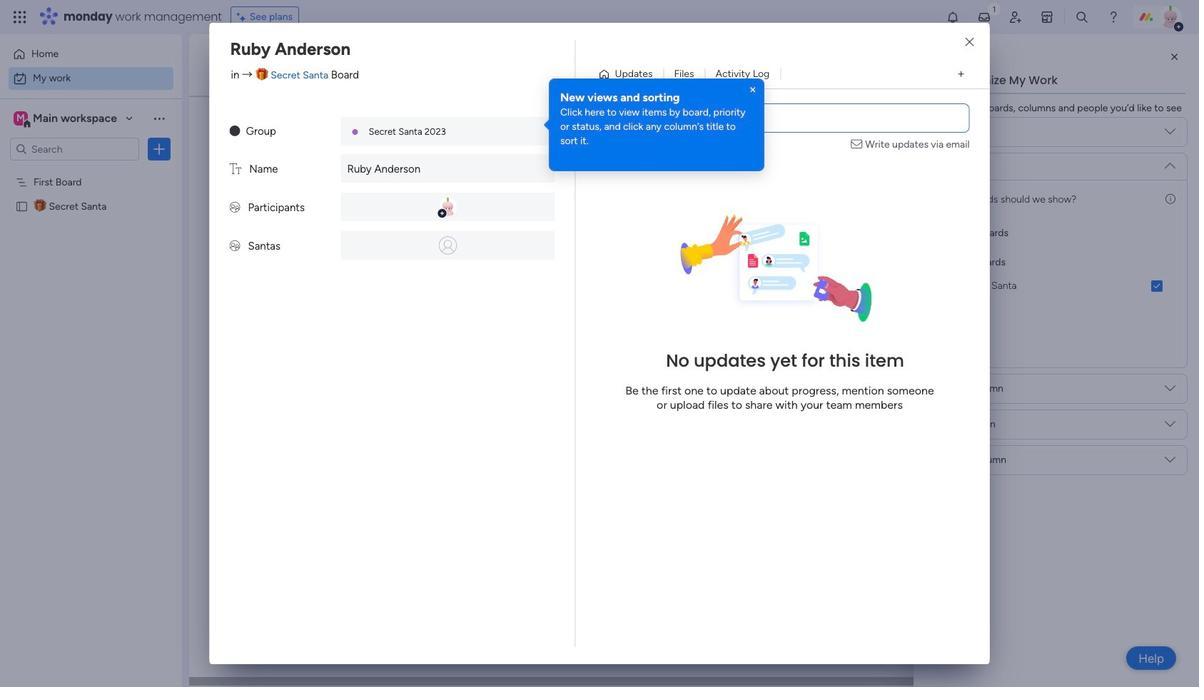 Task type: describe. For each thing, give the bounding box(es) containing it.
2 vertical spatial option
[[0, 169, 182, 172]]

search image
[[388, 119, 400, 130]]

public board image
[[15, 199, 29, 213]]

2 vertical spatial heading
[[943, 255, 1006, 270]]

1 horizontal spatial list box
[[938, 213, 1176, 302]]

ruby anderson image
[[1160, 6, 1183, 29]]

update feed image
[[978, 10, 992, 24]]

dapulse text column image
[[230, 163, 242, 176]]

1 vertical spatial option
[[9, 67, 174, 90]]

notifications image
[[946, 10, 961, 24]]

v2 multiple person column image
[[230, 240, 240, 253]]

0 horizontal spatial list box
[[0, 167, 182, 411]]

Search in workspace field
[[30, 141, 119, 157]]

workspace image
[[14, 111, 28, 126]]

close image
[[966, 37, 974, 48]]

sort image
[[1028, 435, 1039, 446]]



Task type: locate. For each thing, give the bounding box(es) containing it.
help image
[[1107, 10, 1121, 24]]

close image
[[748, 84, 759, 96]]

see plans image
[[237, 9, 250, 25]]

add view image
[[959, 69, 965, 80]]

0 vertical spatial heading
[[561, 90, 753, 106]]

list box
[[0, 167, 182, 411], [938, 213, 1176, 302]]

main content
[[189, 34, 1200, 688]]

v2 multiple person column image
[[230, 201, 240, 214]]

column header
[[951, 428, 1050, 453]]

1 vertical spatial heading
[[943, 226, 1009, 241]]

select product image
[[13, 10, 27, 24]]

Filter dashboard by text search field
[[271, 113, 405, 136]]

0 vertical spatial option
[[9, 43, 174, 66]]

envelope o image
[[852, 137, 866, 152]]

1 image
[[988, 1, 1001, 17]]

v2 sun image
[[230, 125, 240, 138]]

workspace selection element
[[14, 110, 119, 129]]

dialog
[[0, 0, 1200, 688]]

search everything image
[[1075, 10, 1090, 24]]

option
[[9, 43, 174, 66], [9, 67, 174, 90], [0, 169, 182, 172]]

monday marketplace image
[[1040, 10, 1055, 24]]

heading
[[561, 90, 753, 106], [943, 226, 1009, 241], [943, 255, 1006, 270]]

invite members image
[[1009, 10, 1023, 24]]

v2 info image
[[1166, 192, 1176, 207]]

None search field
[[271, 113, 405, 136]]



Task type: vqa. For each thing, say whether or not it's contained in the screenshot.
Remove from favorites image
no



